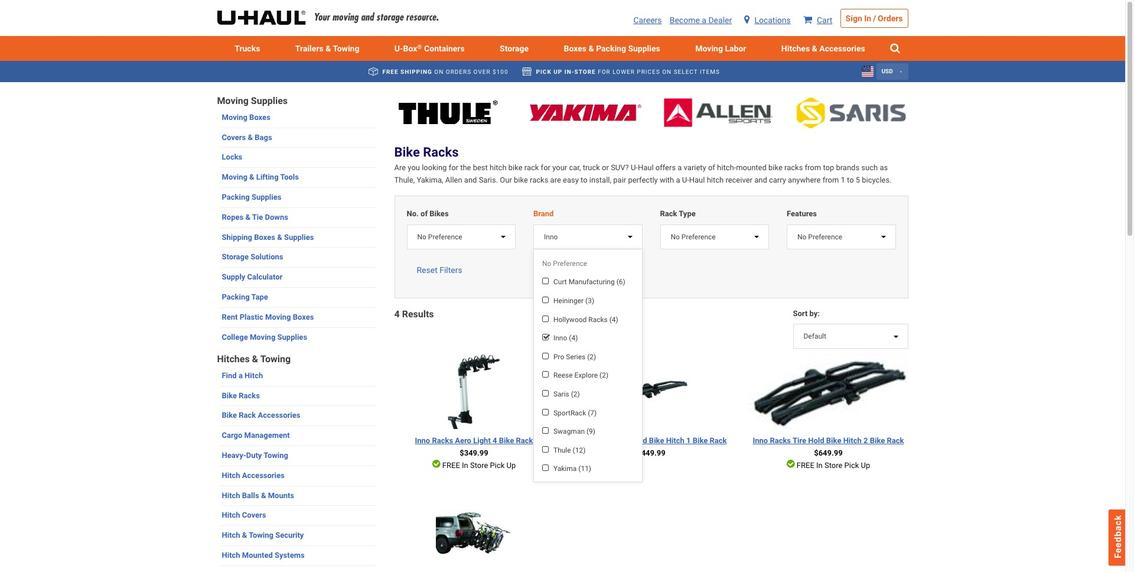 Task type: describe. For each thing, give the bounding box(es) containing it.
moving & lifting tools
[[222, 173, 299, 182]]

no preference inside inno element
[[543, 259, 588, 268]]

locks
[[222, 153, 243, 162]]

bike up our
[[509, 163, 523, 172]]

up for inno racks tire hold bike hitch 2 bike rack $649.99
[[861, 461, 871, 470]]

racks inside inno element
[[589, 315, 608, 324]]

& for trailers & towing
[[326, 44, 331, 53]]

u- for u-haul hitch receiver and carry anywhere from 1 to 5 bicycles.
[[682, 175, 690, 184]]

thule logo image
[[395, 98, 500, 127]]

1 horizontal spatial up
[[554, 68, 563, 75]]

hitch inside inno racks tire hold bike hitch 2 bike rack $649.99
[[844, 436, 862, 445]]

reset filters
[[417, 265, 463, 275]]

heininger (3)
[[554, 297, 595, 305]]

hitches & accessories link
[[764, 36, 883, 61]]

hitch balls & mounts
[[222, 491, 294, 500]]

inno for inno racks aero light 4 bike rack $349.99
[[415, 436, 430, 445]]

anywhere
[[788, 175, 821, 184]]

saris
[[554, 390, 570, 398]]

cargo management link
[[221, 426, 377, 446]]

reese
[[554, 371, 573, 380]]

no preference for features
[[798, 233, 843, 241]]

perfectly
[[628, 175, 658, 184]]

no for features
[[798, 233, 807, 241]]

$100
[[493, 68, 509, 75]]

light
[[474, 436, 491, 445]]

free
[[383, 68, 399, 75]]

over
[[474, 68, 491, 75]]

1 horizontal spatial (4)
[[610, 315, 619, 324]]

towing for hitches & towing
[[260, 354, 291, 365]]

moving labor
[[696, 44, 747, 53]]

supplies inside "shipping boxes & supplies" link
[[284, 233, 314, 241]]

trailers
[[295, 44, 324, 53]]

install,
[[590, 175, 612, 184]]

& down downs on the top of the page
[[277, 233, 282, 241]]

downs
[[265, 213, 288, 221]]

no preference button for features
[[787, 224, 896, 249]]

a for dealer
[[702, 15, 707, 25]]

a right the with
[[676, 175, 681, 184]]

thule,
[[395, 175, 415, 184]]

manufacturing
[[569, 278, 615, 286]]

free in store pick up for $349.99
[[441, 461, 516, 470]]

filters
[[440, 265, 463, 275]]

inno racks tire hold bike hitch 2 bike rack image
[[749, 354, 909, 429]]

inno for inno racks tire hold bike hitch 1 bike rack $449.99
[[576, 436, 591, 445]]

offers
[[656, 163, 676, 172]]

security
[[276, 531, 304, 540]]

by:
[[810, 309, 820, 318]]

0 horizontal spatial 4
[[395, 308, 400, 320]]

inno racks tire hold bike hitch 2 bike rack $649.99
[[753, 436, 905, 458]]

allen
[[445, 175, 463, 184]]

1 horizontal spatial store
[[575, 68, 596, 75]]

shipping icon image
[[369, 67, 378, 76]]

boxes & packing supplies
[[564, 44, 661, 53]]

4 inside "inno racks aero light 4 bike rack $349.99"
[[493, 436, 497, 445]]

hitch inside inno racks tire hold bike hitch 1 bike rack $449.99
[[666, 436, 685, 445]]

2
[[864, 436, 868, 445]]

0 vertical spatial covers
[[222, 133, 246, 142]]

shipping boxes & supplies
[[222, 233, 314, 241]]

& for hitch & towing security
[[242, 531, 247, 540]]

towing for hitch & towing security
[[249, 531, 274, 540]]

moving labor link
[[678, 36, 764, 61]]

mounts
[[268, 491, 294, 500]]

inno element
[[534, 249, 643, 482]]

packing tape link
[[221, 288, 377, 307]]

thule (12)
[[554, 446, 586, 454]]

packing supplies
[[222, 193, 282, 202]]

preference for rack type
[[682, 233, 716, 241]]

supplies inside boxes & packing supplies link
[[628, 44, 661, 53]]

1 vertical spatial hitch
[[707, 175, 724, 184]]

hitch down hitch covers
[[222, 531, 240, 540]]

reese explore (2)
[[554, 371, 609, 380]]

saris (2) link
[[554, 390, 580, 398]]

1 horizontal spatial u-
[[631, 163, 638, 172]]

features
[[787, 209, 817, 218]]

& for ropes & tie downs
[[246, 213, 251, 221]]

supplies inside 'packing supplies' link
[[252, 193, 282, 202]]

1 horizontal spatial haul
[[690, 175, 705, 184]]

sign in / orders
[[846, 14, 903, 23]]

sort by:
[[793, 309, 820, 318]]

0 vertical spatial hitch
[[490, 163, 507, 172]]

reset filters button
[[407, 259, 473, 281]]

find a hitch
[[222, 371, 263, 380]]

with
[[660, 175, 674, 184]]

supplies inside college moving supplies link
[[278, 332, 307, 341]]

sort
[[793, 309, 808, 318]]

0 vertical spatial haul
[[638, 163, 654, 172]]

results
[[402, 308, 434, 320]]

containers
[[424, 44, 465, 53]]

supplies up moving boxes
[[251, 95, 288, 107]]

no preference button for no. of bikes
[[407, 224, 516, 249]]

tape
[[251, 293, 268, 301]]

tire for $449.99
[[616, 436, 629, 445]]

locks link
[[221, 148, 377, 167]]

curt
[[554, 278, 567, 286]]

1 vertical spatial covers
[[242, 511, 266, 520]]

sportrack (7) link
[[554, 409, 597, 417]]

curt manufacturing (6) link
[[554, 278, 626, 286]]

storage solutions link
[[221, 248, 377, 267]]

2 to from the left
[[848, 175, 854, 184]]

series
[[566, 353, 586, 361]]

0 vertical spatial 1
[[841, 175, 846, 184]]

shipping boxes & supplies link
[[221, 228, 377, 247]]

storage link
[[482, 36, 547, 61]]

moving for moving labor
[[696, 44, 723, 53]]

your
[[553, 163, 567, 172]]

are
[[551, 175, 561, 184]]

bike racks link
[[221, 386, 377, 406]]

looking
[[422, 163, 447, 172]]

towing for heavy-duty towing
[[264, 451, 288, 460]]

hollywood
[[554, 315, 587, 324]]

pair
[[614, 175, 627, 184]]

moving & lifting tools link
[[221, 168, 377, 187]]

moving inside rent plastic moving boxes link
[[265, 312, 291, 321]]

rack type
[[660, 209, 696, 218]]

rent plastic moving boxes link
[[221, 308, 377, 327]]

trailers & towing
[[295, 44, 360, 53]]

moving for moving & lifting tools
[[222, 173, 248, 182]]

dealer
[[709, 15, 732, 25]]

to inside offers a variety of hitch-mounted bike racks from top brands such as thule, yakima, allen and saris. our bike racks are easy to install, pair perfectly with a
[[581, 175, 588, 184]]

preference for no. of bikes
[[428, 233, 463, 241]]

boxes up solutions
[[254, 233, 275, 241]]

storage for storage solutions
[[222, 253, 249, 261]]

pick for inno racks tire hold bike hitch 2 bike rack $649.99
[[845, 461, 860, 470]]

preference inside inno element
[[553, 259, 588, 268]]

yakima logo image
[[527, 102, 643, 123]]

no for no. of bikes
[[418, 233, 427, 241]]

carry
[[769, 175, 787, 184]]

thule (12) link
[[554, 446, 586, 454]]

calculator
[[247, 273, 283, 281]]

inno for inno (4)
[[554, 334, 568, 342]]

hitch left balls
[[222, 491, 240, 500]]

2 vertical spatial accessories
[[242, 471, 285, 480]]

careers link
[[634, 15, 662, 25]]

mounted
[[242, 551, 273, 560]]

you
[[408, 163, 420, 172]]

0 vertical spatial shipping
[[401, 68, 433, 75]]

accessories for hitches & accessories
[[820, 44, 866, 53]]

inno for inno racks tire hold bike hitch 2 bike rack $649.99
[[753, 436, 768, 445]]

1 vertical spatial (4)
[[569, 334, 578, 342]]

hitch balls & mounts link
[[221, 486, 377, 506]]

a for hitch
[[239, 371, 243, 380]]

yakima (11) link
[[554, 465, 592, 473]]

0 horizontal spatial (2)
[[571, 390, 580, 398]]

hollywood racks (4) link
[[554, 315, 619, 324]]

hitch down hitch balls & mounts at the bottom of page
[[222, 511, 240, 520]]

moving for moving boxes
[[222, 113, 248, 122]]

towing for trailers & towing
[[333, 44, 360, 53]]

accessories for bike rack accessories
[[258, 411, 301, 420]]

bike down are you looking for the best hitch bike rack for your car, truck or suv? u-haul
[[514, 175, 528, 184]]

management
[[244, 431, 290, 440]]

no preference button
[[660, 224, 770, 249]]

pick up in-store for lower prices on select items
[[536, 68, 720, 75]]

pick for inno racks aero light 4 bike rack $349.99
[[490, 461, 505, 470]]

the
[[461, 163, 471, 172]]



Task type: locate. For each thing, give the bounding box(es) containing it.
2 horizontal spatial store
[[825, 461, 843, 470]]

free in store pick up down $349.99
[[441, 461, 516, 470]]

racks inside inno racks tire hold bike hitch 2 bike rack $649.99
[[770, 436, 791, 445]]

2 tire from the left
[[793, 436, 807, 445]]

storage inside 'storage solutions' link
[[222, 253, 249, 261]]

no preference button down features
[[787, 224, 896, 249]]

1 tire from the left
[[616, 436, 629, 445]]

hitch & towing security link
[[221, 526, 377, 545]]

lower
[[613, 68, 635, 75]]

hitch accessories link
[[221, 466, 377, 486]]

covers & bags link
[[221, 128, 377, 147]]

for left the
[[449, 163, 459, 172]]

$449.99
[[637, 449, 666, 458]]

1 horizontal spatial hitch
[[707, 175, 724, 184]]

free down $649.99
[[797, 461, 815, 470]]

bike
[[395, 145, 420, 160], [222, 391, 237, 400], [222, 411, 237, 420], [499, 436, 514, 445], [649, 436, 665, 445], [693, 436, 708, 445], [827, 436, 842, 445], [870, 436, 885, 445]]

hitches up find
[[217, 354, 250, 365]]

banner
[[0, 0, 1126, 61]]

1 horizontal spatial to
[[848, 175, 854, 184]]

2 and from the left
[[755, 175, 768, 184]]

1 vertical spatial racks
[[530, 175, 549, 184]]

shipping down box
[[401, 68, 433, 75]]

select
[[674, 68, 698, 75]]

no.
[[407, 209, 419, 218]]

1 horizontal spatial in
[[817, 461, 823, 470]]

0 vertical spatial accessories
[[820, 44, 866, 53]]

storage for storage
[[500, 44, 529, 53]]

offers a variety of hitch-mounted bike racks from top brands such as thule, yakima, allen and saris. our bike racks are easy to install, pair perfectly with a
[[395, 163, 888, 184]]

preference down features
[[809, 233, 843, 241]]

1 horizontal spatial from
[[823, 175, 839, 184]]

moving inside moving boxes link
[[222, 113, 248, 122]]

0 vertical spatial packing
[[596, 44, 626, 53]]

up for inno racks aero light 4 bike rack $349.99
[[507, 461, 516, 470]]

preference down bikes
[[428, 233, 463, 241]]

ropes & tie downs
[[222, 213, 288, 221]]

cart link
[[804, 15, 833, 25]]

from down top
[[823, 175, 839, 184]]

(11)
[[579, 465, 592, 473]]

moving up college moving supplies
[[265, 312, 291, 321]]

no preference down features
[[798, 233, 843, 241]]

2 hold from the left
[[809, 436, 825, 445]]

u- right suv?
[[631, 163, 638, 172]]

no preference
[[418, 233, 463, 241], [671, 233, 716, 241], [798, 233, 843, 241], [543, 259, 588, 268]]

0 horizontal spatial shipping
[[222, 233, 252, 241]]

and
[[464, 175, 477, 184], [755, 175, 768, 184]]

boxes up in-
[[564, 44, 587, 53]]

in down $349.99
[[462, 461, 469, 470]]

college moving supplies
[[222, 332, 307, 341]]

0 vertical spatial (4)
[[610, 315, 619, 324]]

inno inside popup button
[[544, 233, 558, 241]]

supplies down ropes & tie downs link
[[284, 233, 314, 241]]

1 vertical spatial haul
[[690, 175, 705, 184]]

&
[[326, 44, 331, 53], [589, 44, 594, 53], [812, 44, 818, 53], [248, 133, 253, 142], [249, 173, 255, 182], [246, 213, 251, 221], [277, 233, 282, 241], [252, 354, 258, 365], [261, 491, 266, 500], [242, 531, 247, 540]]

hitch left mounted
[[222, 551, 240, 560]]

in
[[462, 461, 469, 470], [817, 461, 823, 470]]

hold inside inno racks tire hold bike hitch 2 bike rack $649.99
[[809, 436, 825, 445]]

0 horizontal spatial of
[[421, 209, 428, 218]]

0 horizontal spatial 1
[[687, 436, 691, 445]]

of
[[709, 163, 716, 172], [421, 209, 428, 218]]

0 vertical spatial of
[[709, 163, 716, 172]]

1 horizontal spatial 4
[[493, 436, 497, 445]]

u- down variety
[[682, 175, 690, 184]]

tools
[[280, 173, 299, 182]]

covers up locks
[[222, 133, 246, 142]]

supplies
[[628, 44, 661, 53], [251, 95, 288, 107], [252, 193, 282, 202], [284, 233, 314, 241], [278, 332, 307, 341]]

no inside inno element
[[543, 259, 552, 268]]

1 horizontal spatial 1
[[841, 175, 846, 184]]

rent plastic moving boxes
[[222, 312, 314, 321]]

no preference for no. of bikes
[[418, 233, 463, 241]]

0 vertical spatial from
[[805, 163, 822, 172]]

to
[[581, 175, 588, 184], [848, 175, 854, 184]]

1 horizontal spatial bike racks
[[395, 145, 459, 160]]

racks inside inno racks tire hold bike hitch 1 bike rack $449.99
[[593, 436, 614, 445]]

tire inside inno racks tire hold bike hitch 2 bike rack $649.99
[[793, 436, 807, 445]]

hitch mounted systems link
[[221, 546, 377, 565]]

from up anywhere
[[805, 163, 822, 172]]

0 horizontal spatial for
[[449, 163, 459, 172]]

up down "inno racks aero light 4 bike rack $349.99"
[[507, 461, 516, 470]]

tire
[[616, 436, 629, 445], [793, 436, 807, 445]]

supply
[[222, 273, 246, 281]]

bike up carry
[[769, 163, 783, 172]]

0 horizontal spatial hold
[[631, 436, 648, 445]]

storage solutions
[[222, 253, 283, 261]]

packing up lower
[[596, 44, 626, 53]]

yakima (11)
[[554, 465, 592, 473]]

packing for packing tape
[[222, 293, 250, 301]]

2 no preference button from the left
[[787, 224, 896, 249]]

tire inside inno racks tire hold bike hitch 1 bike rack $449.99
[[616, 436, 629, 445]]

towing up hitch mounted systems
[[249, 531, 274, 540]]

1 on from the left
[[435, 68, 444, 75]]

& for moving & lifting tools
[[249, 173, 255, 182]]

packing up "ropes"
[[222, 193, 250, 202]]

2 horizontal spatial u-
[[682, 175, 690, 184]]

supplies down lifting
[[252, 193, 282, 202]]

0 horizontal spatial from
[[805, 163, 822, 172]]

packing down supply
[[222, 293, 250, 301]]

1 to from the left
[[581, 175, 588, 184]]

shipping down "ropes"
[[222, 233, 252, 241]]

no preference down bikes
[[418, 233, 463, 241]]

(2) for reese explore (2)
[[600, 371, 609, 380]]

ropes & tie downs link
[[221, 208, 377, 227]]

pick down inno racks tire hold bike hitch 2 bike rack $649.99
[[845, 461, 860, 470]]

inno inside "inno racks aero light 4 bike rack $349.99"
[[415, 436, 430, 445]]

hitch covers
[[222, 511, 266, 520]]

1 vertical spatial packing
[[222, 193, 250, 202]]

hitches & towing
[[217, 354, 291, 365]]

1 and from the left
[[464, 175, 477, 184]]

1 vertical spatial 1
[[687, 436, 691, 445]]

plastic
[[240, 312, 264, 321]]

2 horizontal spatial for
[[598, 68, 611, 75]]

2 in from the left
[[817, 461, 823, 470]]

for left lower
[[598, 68, 611, 75]]

hitch down the hitches & towing
[[245, 371, 263, 380]]

& for hitches & accessories
[[812, 44, 818, 53]]

1 horizontal spatial racks
[[785, 163, 803, 172]]

inno button
[[534, 224, 643, 249]]

moving inside college moving supplies link
[[250, 332, 276, 341]]

1 horizontal spatial tire
[[793, 436, 807, 445]]

(6)
[[617, 278, 626, 286]]

heavy-duty towing link
[[221, 446, 377, 466]]

on right prices
[[663, 68, 672, 75]]

a right the offers
[[678, 163, 682, 172]]

in down $649.99
[[817, 461, 823, 470]]

bike racks down find a hitch
[[222, 391, 260, 400]]

hitch-
[[718, 163, 737, 172]]

rack inside inno racks tire hold bike hitch 1 bike rack $449.99
[[710, 436, 727, 445]]

0 horizontal spatial storage
[[222, 253, 249, 261]]

rent
[[222, 312, 238, 321]]

preference for features
[[809, 233, 843, 241]]

0 horizontal spatial (4)
[[569, 334, 578, 342]]

supplies down rent plastic moving boxes link
[[278, 332, 307, 341]]

hitches inside menu
[[782, 44, 810, 53]]

haul up perfectly
[[638, 163, 654, 172]]

accessories down sign
[[820, 44, 866, 53]]

& left tie
[[246, 213, 251, 221]]

of inside offers a variety of hitch-mounted bike racks from top brands such as thule, yakima, allen and saris. our bike racks are easy to install, pair perfectly with a
[[709, 163, 716, 172]]

yakima,
[[417, 175, 444, 184]]

as
[[880, 163, 888, 172]]

a for variety
[[678, 163, 682, 172]]

locations link
[[745, 15, 791, 25]]

hitch down inno racks tire hold bike hitch 1 bike rack image
[[666, 436, 685, 445]]

(2) right saris
[[571, 390, 580, 398]]

1 in from the left
[[462, 461, 469, 470]]

towing down college moving supplies
[[260, 354, 291, 365]]

no for rack type
[[671, 233, 680, 241]]

0 horizontal spatial tire
[[616, 436, 629, 445]]

pickup icon image
[[522, 67, 532, 76]]

2 on from the left
[[663, 68, 672, 75]]

hold up $649.99
[[809, 436, 825, 445]]

1 horizontal spatial storage
[[500, 44, 529, 53]]

bike inside "inno racks aero light 4 bike rack $349.99"
[[499, 436, 514, 445]]

no
[[418, 233, 427, 241], [671, 233, 680, 241], [798, 233, 807, 241], [543, 259, 552, 268]]

and down the
[[464, 175, 477, 184]]

a left "dealer"
[[702, 15, 707, 25]]

free shipping on orders over $100
[[383, 68, 509, 75]]

1 horizontal spatial shipping
[[401, 68, 433, 75]]

hitch & towing security
[[222, 531, 304, 540]]

rack inside "inno racks aero light 4 bike rack $349.99"
[[516, 436, 533, 445]]

free in store pick up down $649.99
[[795, 461, 871, 470]]

& right balls
[[261, 491, 266, 500]]

1 horizontal spatial no preference button
[[787, 224, 896, 249]]

1 vertical spatial bike racks
[[222, 391, 260, 400]]

racks
[[423, 145, 459, 160], [589, 315, 608, 324], [239, 391, 260, 400], [432, 436, 453, 445], [593, 436, 614, 445], [770, 436, 791, 445]]

hitch
[[245, 371, 263, 380], [666, 436, 685, 445], [844, 436, 862, 445], [222, 471, 240, 480], [222, 491, 240, 500], [222, 511, 240, 520], [222, 531, 240, 540], [222, 551, 240, 560]]

2 free from the left
[[797, 461, 815, 470]]

moving for moving supplies
[[217, 95, 249, 107]]

0 horizontal spatial hitch
[[490, 163, 507, 172]]

find a hitch link
[[221, 366, 377, 386]]

pick
[[536, 68, 552, 75], [490, 461, 505, 470], [845, 461, 860, 470]]

0 vertical spatial bike racks
[[395, 145, 459, 160]]

to left "5"
[[848, 175, 854, 184]]

0 horizontal spatial up
[[507, 461, 516, 470]]

0 vertical spatial racks
[[785, 163, 803, 172]]

variety
[[684, 163, 707, 172]]

towing right trailers
[[333, 44, 360, 53]]

inno racks tire hold bike hitch 4 bike rack image
[[436, 493, 512, 569]]

allen sports logo image
[[660, 95, 776, 131]]

& left bags
[[248, 133, 253, 142]]

haul down variety
[[690, 175, 705, 184]]

& for hitches & towing
[[252, 354, 258, 365]]

1 vertical spatial u-
[[631, 163, 638, 172]]

2 vertical spatial u-
[[682, 175, 690, 184]]

moving inside "moving & lifting tools" link
[[222, 173, 248, 182]]

racks down rack
[[530, 175, 549, 184]]

bike rack accessories
[[222, 411, 301, 420]]

hitches down "cart" link
[[782, 44, 810, 53]]

& up find a hitch
[[252, 354, 258, 365]]

rack inside inno racks tire hold bike hitch 2 bike rack $649.99
[[887, 436, 905, 445]]

1 vertical spatial (2)
[[600, 371, 609, 380]]

0 vertical spatial storage
[[500, 44, 529, 53]]

storage up pickup icon
[[500, 44, 529, 53]]

free in store pick up for $649.99
[[795, 461, 871, 470]]

trucks
[[235, 44, 260, 53]]

0 vertical spatial (2)
[[588, 353, 597, 361]]

a right find
[[239, 371, 243, 380]]

packing for packing supplies
[[222, 193, 250, 202]]

2 vertical spatial (2)
[[571, 390, 580, 398]]

free for $349.99
[[443, 461, 460, 470]]

up left in-
[[554, 68, 563, 75]]

hitch down hitch- at the right
[[707, 175, 724, 184]]

accessories up hitch balls & mounts at the bottom of page
[[242, 471, 285, 480]]

no preference inside popup button
[[671, 233, 716, 241]]

menu
[[217, 36, 909, 61]]

1 horizontal spatial for
[[541, 163, 551, 172]]

storage
[[500, 44, 529, 53], [222, 253, 249, 261]]

such
[[862, 163, 878, 172]]

explore
[[575, 371, 598, 380]]

2 horizontal spatial up
[[861, 461, 871, 470]]

(2) right series
[[588, 353, 597, 361]]

become a dealer
[[670, 15, 732, 25]]

no inside no preference popup button
[[671, 233, 680, 241]]

1 vertical spatial shipping
[[222, 233, 252, 241]]

boxes down 'packing tape' link
[[293, 312, 314, 321]]

1 vertical spatial storage
[[222, 253, 249, 261]]

1 hold from the left
[[631, 436, 648, 445]]

0 vertical spatial 4
[[395, 308, 400, 320]]

& up pick up in-store for lower prices on select items
[[589, 44, 594, 53]]

0 vertical spatial u-
[[395, 44, 403, 53]]

systems
[[275, 551, 305, 560]]

tire for $649.99
[[793, 436, 807, 445]]

storage inside menu
[[500, 44, 529, 53]]

hitch accessories
[[222, 471, 285, 480]]

preference inside popup button
[[682, 233, 716, 241]]

4 left the results
[[395, 308, 400, 320]]

up
[[554, 68, 563, 75], [507, 461, 516, 470], [861, 461, 871, 470]]

hollywood racks (4)
[[554, 315, 619, 324]]

in for $349.99
[[462, 461, 469, 470]]

become
[[670, 15, 700, 25]]

& down hitch covers
[[242, 531, 247, 540]]

hold inside inno racks tire hold bike hitch 1 bike rack $449.99
[[631, 436, 648, 445]]

& left lifting
[[249, 173, 255, 182]]

for right rack
[[541, 163, 551, 172]]

0 horizontal spatial no preference button
[[407, 224, 516, 249]]

covers down balls
[[242, 511, 266, 520]]

1 free from the left
[[443, 461, 460, 470]]

no preference down type
[[671, 233, 716, 241]]

& for boxes & packing supplies
[[589, 44, 594, 53]]

hitch mounted systems
[[222, 551, 305, 560]]

1 horizontal spatial pick
[[536, 68, 552, 75]]

0 horizontal spatial bike racks
[[222, 391, 260, 400]]

reese explore (2) link
[[554, 371, 609, 380]]

2 horizontal spatial pick
[[845, 461, 860, 470]]

hitches for hitches & accessories
[[782, 44, 810, 53]]

1 horizontal spatial on
[[663, 68, 672, 75]]

1 vertical spatial 4
[[493, 436, 497, 445]]

1 inside inno racks tire hold bike hitch 1 bike rack $449.99
[[687, 436, 691, 445]]

yakima
[[554, 465, 577, 473]]

or
[[602, 163, 609, 172]]

store for inno racks aero light 4 bike rack $349.99
[[470, 461, 488, 470]]

2 horizontal spatial (2)
[[600, 371, 609, 380]]

ropes
[[222, 213, 244, 221]]

moving boxes
[[222, 113, 271, 122]]

towing inside menu
[[333, 44, 360, 53]]

moving up items
[[696, 44, 723, 53]]

free for $649.99
[[797, 461, 815, 470]]

& for covers & bags
[[248, 133, 253, 142]]

racks inside "inno racks aero light 4 bike rack $349.99"
[[432, 436, 453, 445]]

moving up covers & bags
[[222, 113, 248, 122]]

2 vertical spatial packing
[[222, 293, 250, 301]]

accessories inside menu
[[820, 44, 866, 53]]

box
[[403, 44, 417, 53]]

of left hitch- at the right
[[709, 163, 716, 172]]

0 horizontal spatial to
[[581, 175, 588, 184]]

(4) up pro series (2) link
[[569, 334, 578, 342]]

swagman (9) link
[[554, 427, 596, 436]]

1 horizontal spatial of
[[709, 163, 716, 172]]

heavy-
[[222, 451, 246, 460]]

inno for inno
[[544, 233, 558, 241]]

1 horizontal spatial free in store pick up
[[795, 461, 871, 470]]

to right easy
[[581, 175, 588, 184]]

in / orders
[[865, 14, 903, 23]]

moving supplies
[[217, 95, 288, 107]]

0 horizontal spatial store
[[470, 461, 488, 470]]

1 horizontal spatial and
[[755, 175, 768, 184]]

inno (4) link
[[554, 334, 578, 342]]

and inside offers a variety of hitch-mounted bike racks from top brands such as thule, yakima, allen and saris. our bike racks are easy to install, pair perfectly with a
[[464, 175, 477, 184]]

0 horizontal spatial free
[[443, 461, 460, 470]]

heininger (3) link
[[554, 297, 595, 305]]

no preference for rack type
[[671, 233, 716, 241]]

0 horizontal spatial and
[[464, 175, 477, 184]]

no preference link
[[543, 259, 588, 268]]

items
[[700, 68, 720, 75]]

saris logo image
[[793, 95, 909, 130]]

boxes down moving supplies
[[249, 113, 271, 122]]

banner containing sign in / orders
[[0, 0, 1126, 61]]

store down $349.99
[[470, 461, 488, 470]]

store down boxes & packing supplies link
[[575, 68, 596, 75]]

swagman
[[554, 427, 585, 436]]

inno inside inno racks tire hold bike hitch 1 bike rack $449.99
[[576, 436, 591, 445]]

0 horizontal spatial pick
[[490, 461, 505, 470]]

hitch left 2
[[844, 436, 862, 445]]

pro
[[554, 353, 565, 361]]

inno racks tire hold bike hitch 1 bike rack image
[[614, 354, 689, 429]]

hitch down heavy-
[[222, 471, 240, 480]]

1 vertical spatial hitches
[[217, 354, 250, 365]]

0 horizontal spatial on
[[435, 68, 444, 75]]

0 horizontal spatial hitches
[[217, 354, 250, 365]]

labor
[[725, 44, 747, 53]]

from inside offers a variety of hitch-mounted bike racks from top brands such as thule, yakima, allen and saris. our bike racks are easy to install, pair perfectly with a
[[805, 163, 822, 172]]

0 horizontal spatial haul
[[638, 163, 654, 172]]

supplies up prices
[[628, 44, 661, 53]]

store down $649.99
[[825, 461, 843, 470]]

hold for $449.99
[[631, 436, 648, 445]]

bike racks up looking
[[395, 145, 459, 160]]

1 horizontal spatial free
[[797, 461, 815, 470]]

0 horizontal spatial in
[[462, 461, 469, 470]]

on left orders at the top left of the page
[[435, 68, 444, 75]]

1 horizontal spatial hitches
[[782, 44, 810, 53]]

moving up moving boxes
[[217, 95, 249, 107]]

1 vertical spatial accessories
[[258, 411, 301, 420]]

0 horizontal spatial racks
[[530, 175, 549, 184]]

free
[[443, 461, 460, 470], [797, 461, 815, 470]]

u- for u-box containers
[[395, 44, 403, 53]]

hold up $449.99
[[631, 436, 648, 445]]

inno racks aero light 4 bike rack image
[[436, 354, 512, 429]]

0 horizontal spatial free in store pick up
[[441, 461, 516, 470]]

hold for $649.99
[[809, 436, 825, 445]]

1 horizontal spatial (2)
[[588, 353, 597, 361]]

1 vertical spatial from
[[823, 175, 839, 184]]

free down $349.99
[[443, 461, 460, 470]]

and down mounted
[[755, 175, 768, 184]]

inno inside inno racks tire hold bike hitch 2 bike rack $649.99
[[753, 436, 768, 445]]

hitches for hitches & towing
[[217, 354, 250, 365]]

in for $649.99
[[817, 461, 823, 470]]

(2) for pro series (2)
[[588, 353, 597, 361]]

moving down locks
[[222, 173, 248, 182]]

bike rack accessories link
[[221, 406, 377, 426]]

u- up free at the top of the page
[[395, 44, 403, 53]]

(2) right explore
[[600, 371, 609, 380]]

1 free in store pick up from the left
[[441, 461, 516, 470]]

no preference up curt
[[543, 259, 588, 268]]

pick down light at bottom
[[490, 461, 505, 470]]

2 free in store pick up from the left
[[795, 461, 871, 470]]

moving down rent plastic moving boxes
[[250, 332, 276, 341]]

store for inno racks tire hold bike hitch 2 bike rack $649.99
[[825, 461, 843, 470]]

preference down type
[[682, 233, 716, 241]]

0 vertical spatial hitches
[[782, 44, 810, 53]]

1 vertical spatial of
[[421, 209, 428, 218]]

boxes inside menu
[[564, 44, 587, 53]]

moving inside moving labor link
[[696, 44, 723, 53]]

1 no preference button from the left
[[407, 224, 516, 249]]

menu containing trucks
[[217, 36, 909, 61]]

inno racks aero light 4 bike rack $349.99
[[415, 436, 533, 458]]

1 horizontal spatial hold
[[809, 436, 825, 445]]

packing tape
[[222, 293, 268, 301]]

college
[[222, 332, 248, 341]]

0 horizontal spatial u-
[[395, 44, 403, 53]]

duty
[[246, 451, 262, 460]]



Task type: vqa. For each thing, say whether or not it's contained in the screenshot.
Rent Plastic Moving Boxes link
yes



